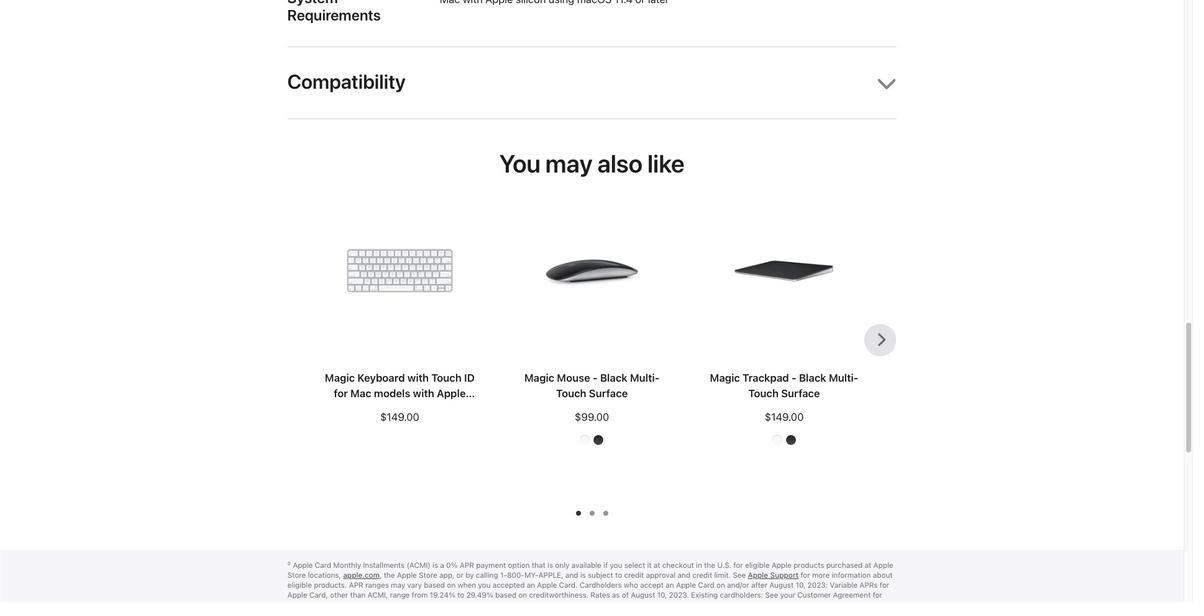 Task type: vqa. For each thing, say whether or not it's contained in the screenshot.
magic corresponding to Magic Keyboard with Touch ID for Mac models with Apple silicon - US English $149.00
yes



Task type: locate. For each thing, give the bounding box(es) containing it.
card.
[[559, 582, 578, 590]]

store down '(acmi)'
[[419, 572, 437, 580]]

to
[[615, 572, 622, 580], [457, 592, 464, 600], [541, 602, 548, 603], [811, 602, 818, 603]]

it
[[647, 562, 652, 571]]

2 surface from the left
[[781, 388, 820, 400]]

-
[[593, 372, 598, 385], [792, 372, 796, 385], [387, 403, 391, 416]]

with down rates
[[585, 602, 600, 603]]

may up the range
[[391, 582, 405, 590]]

eligible
[[745, 562, 770, 571], [287, 582, 312, 590], [442, 602, 466, 603]]

card inside ◊ apple card monthly installments (acmi) is a 0% apr payment option that is only available if you select it at checkout in the u.s. for eligible apple products purchased at apple store locations,
[[315, 562, 331, 571]]

app,
[[439, 572, 454, 580]]

touch down mouse
[[556, 388, 586, 400]]

0 horizontal spatial you
[[380, 602, 393, 603]]

based
[[424, 582, 445, 590], [495, 592, 516, 600]]

requirements
[[287, 6, 381, 24]]

2 vertical spatial with
[[585, 602, 600, 603]]

1 horizontal spatial magic
[[524, 372, 554, 385]]

1 vertical spatial that
[[727, 602, 740, 603]]

card down who
[[623, 602, 640, 603]]

0 horizontal spatial credit
[[624, 572, 644, 580]]

1 black from the left
[[600, 372, 627, 385]]

surface down trackpad
[[781, 388, 820, 400]]

1 horizontal spatial $149.00
[[765, 411, 804, 424]]

- inside "magic trackpad - black multi- touch surface"
[[792, 372, 796, 385]]

by down accepted
[[497, 602, 506, 603]]

your
[[780, 592, 795, 600]]

2 horizontal spatial magic
[[710, 372, 740, 385]]

2 vertical spatial eligible
[[442, 602, 466, 603]]

2 horizontal spatial you
[[610, 562, 622, 571]]

magic left mouse
[[524, 372, 554, 385]]

0 horizontal spatial of
[[622, 592, 629, 600]]

payment
[[476, 562, 506, 571]]

1 horizontal spatial apr
[[460, 562, 474, 571]]

multi- for magic trackpad - black multi- touch surface
[[829, 372, 858, 385]]

$149.00 inside magic keyboard with touch id for mac models with apple silicon - us english $149.00
[[380, 411, 419, 424]]

2 horizontal spatial touch
[[748, 388, 779, 400]]

1-
[[500, 572, 507, 580]]

as
[[612, 592, 620, 600]]

card up locations,
[[315, 562, 331, 571]]

0 horizontal spatial at
[[654, 562, 660, 571]]

1 magic from the left
[[325, 372, 355, 385]]

1 horizontal spatial you
[[478, 582, 491, 590]]

$99.00
[[575, 411, 609, 424]]

0 vertical spatial see
[[733, 572, 746, 580]]

by right or
[[466, 572, 474, 580]]

after
[[751, 582, 767, 590]]

magic trackpad - black multi-touch surfaceavailable colors list
[[704, 434, 864, 450]]

august down accept
[[631, 592, 655, 600]]

1 horizontal spatial in
[[696, 562, 702, 571]]

10, up customer
[[796, 582, 806, 590]]

1 vertical spatial with
[[413, 388, 434, 400]]

0 vertical spatial based
[[424, 582, 445, 590]]

touch
[[431, 372, 461, 385], [556, 388, 586, 400], [748, 388, 779, 400]]

10, up (instead
[[657, 592, 667, 600]]

0 vertical spatial eligible
[[745, 562, 770, 571]]

10,
[[796, 582, 806, 590], [657, 592, 667, 600]]

0 horizontal spatial store
[[287, 572, 306, 580]]

magic inside magic keyboard with touch id for mac models with apple silicon - us english $149.00
[[325, 372, 355, 385]]

1 horizontal spatial and
[[565, 572, 578, 580]]

for right u.s. on the bottom right
[[733, 562, 743, 571]]

an down my-
[[527, 582, 535, 590]]

for left mac
[[334, 388, 348, 400]]

- right trackpad
[[792, 372, 796, 385]]

surface inside magic mouse - black multi- touch surface
[[589, 388, 628, 400]]

0 horizontal spatial eligible
[[287, 582, 312, 590]]

august down support
[[769, 582, 794, 590]]

2 store from the left
[[419, 572, 437, 580]]

that inside for more information about eligible products. apr ranges may vary based on when you accepted an apple card. cardholders who accept an apple card on and/or after august 10, 2023: variable aprs for apple card, other than acmi, range from 19.24% to 29.49% based on creditworthiness. rates as of august 10, 2023. existing cardholders: see your customer agreement for applicable rates and fee. if you buy an acmi-eligible product by choosing to pay in full with apple card (instead of using acmi), that purchase is subject to the apple c
[[727, 602, 740, 603]]

apple up support
[[772, 562, 791, 571]]

accepted
[[493, 582, 525, 590]]

0 horizontal spatial black
[[600, 372, 627, 385]]

0 vertical spatial apr
[[460, 562, 474, 571]]

an up 2023.
[[666, 582, 674, 590]]

0 horizontal spatial magic
[[325, 372, 355, 385]]

1 horizontal spatial august
[[769, 582, 794, 590]]

apple right ◊
[[293, 562, 313, 571]]

and
[[565, 572, 578, 580], [678, 572, 690, 580], [344, 602, 357, 603]]

on down limit.
[[716, 582, 725, 590]]

store
[[287, 572, 306, 580], [419, 572, 437, 580]]

card
[[315, 562, 331, 571], [698, 582, 714, 590], [623, 602, 640, 603]]

2 multi- from the left
[[829, 372, 858, 385]]

0 vertical spatial you
[[610, 562, 622, 571]]

apple down apple,
[[537, 582, 557, 590]]

black inside "magic trackpad - black multi- touch surface"
[[799, 372, 826, 385]]

1 horizontal spatial see
[[765, 592, 778, 600]]

see up purchase
[[765, 592, 778, 600]]

800-
[[507, 572, 524, 580]]

1 horizontal spatial subject
[[784, 602, 809, 603]]

eligible down 19.24%
[[442, 602, 466, 603]]

1 horizontal spatial on
[[518, 592, 527, 600]]

0 horizontal spatial apr
[[349, 582, 363, 590]]

installments
[[363, 562, 405, 571]]

1 horizontal spatial store
[[419, 572, 437, 580]]

1 horizontal spatial black
[[799, 372, 826, 385]]

2 horizontal spatial on
[[716, 582, 725, 590]]

apr
[[460, 562, 474, 571], [349, 582, 363, 590]]

tab list inside "slide" group
[[571, 512, 612, 516]]

$149.00 up magic trackpad - black multi-touch surfaceavailable colors list
[[765, 411, 804, 424]]

tab list
[[571, 512, 612, 516]]

of down 2023.
[[672, 602, 679, 603]]

touch inside magic mouse - black multi- touch surface
[[556, 388, 586, 400]]

2 horizontal spatial and
[[678, 572, 690, 580]]

1 vertical spatial by
[[497, 602, 506, 603]]

pay
[[550, 602, 562, 603]]

credit down 'select'
[[624, 572, 644, 580]]

1 vertical spatial card
[[698, 582, 714, 590]]

0 horizontal spatial multi-
[[630, 372, 660, 385]]

touch left id
[[431, 372, 461, 385]]

magic inside magic mouse - black multi- touch surface
[[524, 372, 554, 385]]

surface inside "magic trackpad - black multi- touch surface"
[[781, 388, 820, 400]]

ranges
[[365, 582, 389, 590]]

apr inside for more information about eligible products. apr ranges may vary based on when you accepted an apple card. cardholders who accept an apple card on and/or after august 10, 2023: variable aprs for apple card, other than acmi, range from 19.24% to 29.49% based on creditworthiness. rates as of august 10, 2023. existing cardholders: see your customer agreement for applicable rates and fee. if you buy an acmi-eligible product by choosing to pay in full with apple card (instead of using acmi), that purchase is subject to the apple c
[[349, 582, 363, 590]]

card up existing
[[698, 582, 714, 590]]

0 horizontal spatial touch
[[431, 372, 461, 385]]

3 magic from the left
[[710, 372, 740, 385]]

compatibility
[[287, 70, 406, 94]]

multi- inside "magic trackpad - black multi- touch surface"
[[829, 372, 858, 385]]

for down products
[[801, 572, 810, 580]]

1 store from the left
[[287, 572, 306, 580]]

based up 19.24%
[[424, 582, 445, 590]]

mouse
[[557, 372, 590, 385]]

with up "models"
[[407, 372, 429, 385]]

1 horizontal spatial surface
[[781, 388, 820, 400]]

1 horizontal spatial the
[[704, 562, 715, 571]]

2 magic from the left
[[524, 372, 554, 385]]

1 $149.00 from the left
[[380, 411, 419, 424]]

like
[[647, 149, 685, 179]]

the down customer
[[820, 602, 831, 603]]

with up "english"
[[413, 388, 434, 400]]

with
[[407, 372, 429, 385], [413, 388, 434, 400], [585, 602, 600, 603]]

eligible up apple support link
[[745, 562, 770, 571]]

2 horizontal spatial eligible
[[745, 562, 770, 571]]

at
[[654, 562, 660, 571], [865, 562, 871, 571]]

0 vertical spatial august
[[769, 582, 794, 590]]

magic
[[325, 372, 355, 385], [524, 372, 554, 385], [710, 372, 740, 385]]

eligible up applicable
[[287, 582, 312, 590]]

if
[[374, 602, 378, 603]]

an
[[527, 582, 535, 590], [666, 582, 674, 590], [410, 602, 418, 603]]

the left u.s. on the bottom right
[[704, 562, 715, 571]]

0 horizontal spatial and
[[344, 602, 357, 603]]

1 vertical spatial may
[[391, 582, 405, 590]]

and down than
[[344, 602, 357, 603]]

on up choosing
[[518, 592, 527, 600]]

1 horizontal spatial eligible
[[442, 602, 466, 603]]

of
[[622, 592, 629, 600], [672, 602, 679, 603]]

magic left trackpad
[[710, 372, 740, 385]]

0 horizontal spatial that
[[532, 562, 545, 571]]

1 surface from the left
[[589, 388, 628, 400]]

black right mouse
[[600, 372, 627, 385]]

at right it
[[654, 562, 660, 571]]

0 horizontal spatial $149.00
[[380, 411, 419, 424]]

apple
[[437, 388, 466, 400], [293, 562, 313, 571], [772, 562, 791, 571], [873, 562, 893, 571], [397, 572, 417, 580], [748, 572, 768, 580], [537, 582, 557, 590], [676, 582, 696, 590], [287, 592, 307, 600], [602, 602, 621, 603], [833, 602, 853, 603]]

0 vertical spatial may
[[545, 149, 592, 179]]

0 vertical spatial of
[[622, 592, 629, 600]]

0 vertical spatial that
[[532, 562, 545, 571]]

black for trackpad
[[799, 372, 826, 385]]

surface
[[589, 388, 628, 400], [781, 388, 820, 400]]

1 vertical spatial subject
[[784, 602, 809, 603]]

subject up cardholders on the bottom of the page
[[588, 572, 613, 580]]

touch inside "magic trackpad - black multi- touch surface"
[[748, 388, 779, 400]]

black inside magic mouse - black multi- touch surface
[[600, 372, 627, 385]]

1 horizontal spatial touch
[[556, 388, 586, 400]]

mac
[[350, 388, 371, 400]]

and up card.
[[565, 572, 578, 580]]

0 horizontal spatial -
[[387, 403, 391, 416]]

0 vertical spatial the
[[704, 562, 715, 571]]

apr up or
[[460, 562, 474, 571]]

than
[[350, 592, 365, 600]]

1 vertical spatial see
[[765, 592, 778, 600]]

fee.
[[359, 602, 372, 603]]

1 horizontal spatial based
[[495, 592, 516, 600]]

may inside for more information about eligible products. apr ranges may vary based on when you accepted an apple card. cardholders who accept an apple card on and/or after august 10, 2023: variable aprs for apple card, other than acmi, range from 19.24% to 29.49% based on creditworthiness. rates as of august 10, 2023. existing cardholders: see your customer agreement for applicable rates and fee. if you buy an acmi-eligible product by choosing to pay in full with apple card (instead of using acmi), that purchase is subject to the apple c
[[391, 582, 405, 590]]

surface for $99.00
[[589, 388, 628, 400]]

available
[[572, 562, 601, 571]]

0 horizontal spatial surface
[[589, 388, 628, 400]]

apple.com
[[343, 572, 380, 580]]

1 vertical spatial the
[[384, 572, 395, 580]]

- right mouse
[[593, 372, 598, 385]]

(instead
[[642, 602, 670, 603]]

2 vertical spatial the
[[820, 602, 831, 603]]

is
[[433, 562, 438, 571], [547, 562, 553, 571], [580, 572, 586, 580], [776, 602, 782, 603]]

touch for magic mouse - black multi- touch surface
[[556, 388, 586, 400]]

that
[[532, 562, 545, 571], [727, 602, 740, 603]]

see up and/or
[[733, 572, 746, 580]]

apple up 2023.
[[676, 582, 696, 590]]

0 vertical spatial in
[[696, 562, 702, 571]]

2 at from the left
[[865, 562, 871, 571]]

black
[[600, 372, 627, 385], [799, 372, 826, 385]]

1 horizontal spatial credit
[[692, 572, 712, 580]]

$149.00 down "models"
[[380, 411, 419, 424]]

2 black from the left
[[799, 372, 826, 385]]

1 horizontal spatial multi-
[[829, 372, 858, 385]]

at up information on the right
[[865, 562, 871, 571]]

customer
[[797, 592, 831, 600]]

- for trackpad
[[792, 372, 796, 385]]

magic for magic trackpad - black multi- touch surface
[[710, 372, 740, 385]]

in left full
[[565, 602, 571, 603]]

1 vertical spatial august
[[631, 592, 655, 600]]

black right trackpad
[[799, 372, 826, 385]]

that down cardholders:
[[727, 602, 740, 603]]

magic mouse - black multi-touch surfaceavailable colors list
[[512, 434, 672, 450]]

an down from
[[410, 602, 418, 603]]

0 horizontal spatial in
[[565, 602, 571, 603]]

may right you on the top left of page
[[545, 149, 592, 179]]

my-
[[524, 572, 538, 580]]

2 horizontal spatial the
[[820, 602, 831, 603]]

magic for magic mouse - black multi- touch surface
[[524, 372, 554, 385]]

0 vertical spatial card
[[315, 562, 331, 571]]

0 vertical spatial by
[[466, 572, 474, 580]]

0 vertical spatial 10,
[[796, 582, 806, 590]]

1 vertical spatial in
[[565, 602, 571, 603]]

- left us
[[387, 403, 391, 416]]

- inside magic mouse - black multi- touch surface
[[593, 372, 598, 385]]

0 horizontal spatial may
[[391, 582, 405, 590]]

1 vertical spatial apr
[[349, 582, 363, 590]]

1 horizontal spatial by
[[497, 602, 506, 603]]

subject down your
[[784, 602, 809, 603]]

credit up existing
[[692, 572, 712, 580]]

1 horizontal spatial at
[[865, 562, 871, 571]]

apple up after
[[748, 572, 768, 580]]

the right ,
[[384, 572, 395, 580]]

trackpad
[[742, 372, 789, 385]]

store down ◊
[[287, 572, 306, 580]]

multi- inside magic mouse - black multi- touch surface
[[630, 372, 660, 385]]

1 multi- from the left
[[630, 372, 660, 385]]

1 horizontal spatial -
[[593, 372, 598, 385]]

0 horizontal spatial card
[[315, 562, 331, 571]]

touch down trackpad
[[748, 388, 779, 400]]

is down your
[[776, 602, 782, 603]]

0 horizontal spatial by
[[466, 572, 474, 580]]

apple down id
[[437, 388, 466, 400]]

in right the checkout
[[696, 562, 702, 571]]

of right as on the right of the page
[[622, 592, 629, 600]]

that up my-
[[532, 562, 545, 571]]

1 vertical spatial you
[[478, 582, 491, 590]]

0 vertical spatial subject
[[588, 572, 613, 580]]

credit
[[624, 572, 644, 580], [692, 572, 712, 580]]

see inside for more information about eligible products. apr ranges may vary based on when you accepted an apple card. cardholders who accept an apple card on and/or after august 10, 2023: variable aprs for apple card, other than acmi, range from 19.24% to 29.49% based on creditworthiness. rates as of august 10, 2023. existing cardholders: see your customer agreement for applicable rates and fee. if you buy an acmi-eligible product by choosing to pay in full with apple card (instead of using acmi), that purchase is subject to the apple c
[[765, 592, 778, 600]]

surface up $99.00
[[589, 388, 628, 400]]

based down accepted
[[495, 592, 516, 600]]

also
[[597, 149, 643, 179]]

in
[[696, 562, 702, 571], [565, 602, 571, 603]]

2 vertical spatial card
[[623, 602, 640, 603]]

0 horizontal spatial on
[[447, 582, 456, 590]]

for
[[334, 388, 348, 400], [733, 562, 743, 571], [801, 572, 810, 580], [880, 582, 889, 590], [873, 592, 882, 600]]

apr up than
[[349, 582, 363, 590]]

magic inside "magic trackpad - black multi- touch surface"
[[710, 372, 740, 385]]

from
[[412, 592, 428, 600]]

1 horizontal spatial that
[[727, 602, 740, 603]]

magic up mac
[[325, 372, 355, 385]]

on down app,
[[447, 582, 456, 590]]

see
[[733, 572, 746, 580], [765, 592, 778, 600]]

1 vertical spatial 10,
[[657, 592, 667, 600]]

and down the checkout
[[678, 572, 690, 580]]

2 horizontal spatial -
[[792, 372, 796, 385]]

by
[[466, 572, 474, 580], [497, 602, 506, 603]]

1 horizontal spatial an
[[527, 582, 535, 590]]

1 vertical spatial of
[[672, 602, 679, 603]]

august
[[769, 582, 794, 590], [631, 592, 655, 600]]

calling
[[476, 572, 498, 580]]



Task type: describe. For each thing, give the bounding box(es) containing it.
2 $149.00 from the left
[[765, 411, 804, 424]]

store inside ◊ apple card monthly installments (acmi) is a 0% apr payment option that is only available if you select it at checkout in the u.s. for eligible apple products purchased at apple store locations,
[[287, 572, 306, 580]]

eligible inside ◊ apple card monthly installments (acmi) is a 0% apr payment option that is only available if you select it at checkout in the u.s. for eligible apple products purchased at apple store locations,
[[745, 562, 770, 571]]

english
[[411, 403, 447, 416]]

1 horizontal spatial may
[[545, 149, 592, 179]]

magic trackpad - black multi- touch surface
[[710, 372, 858, 400]]

- inside magic keyboard with touch id for mac models with apple silicon - us english $149.00
[[387, 403, 391, 416]]

subject inside for more information about eligible products. apr ranges may vary based on when you accepted an apple card. cardholders who accept an apple card on and/or after august 10, 2023: variable aprs for apple card, other than acmi, range from 19.24% to 29.49% based on creditworthiness. rates as of august 10, 2023. existing cardholders: see your customer agreement for applicable rates and fee. if you buy an acmi-eligible product by choosing to pay in full with apple card (instead of using acmi), that purchase is subject to the apple c
[[784, 602, 809, 603]]

rates
[[591, 592, 610, 600]]

apple up applicable
[[287, 592, 307, 600]]

magic trackpad - black multi- touch surface link
[[704, 371, 864, 402]]

1 credit from the left
[[624, 572, 644, 580]]

to down customer
[[811, 602, 818, 603]]

0 horizontal spatial the
[[384, 572, 395, 580]]

to left pay at the left of the page
[[541, 602, 548, 603]]

acmi-
[[420, 602, 442, 603]]

for inside magic keyboard with touch id for mac models with apple silicon - us english $149.00
[[334, 388, 348, 400]]

2 horizontal spatial card
[[698, 582, 714, 590]]

is left a
[[433, 562, 438, 571]]

product
[[468, 602, 495, 603]]

1 horizontal spatial 10,
[[796, 582, 806, 590]]

us
[[394, 403, 408, 416]]

support
[[770, 572, 799, 580]]

apple up vary
[[397, 572, 417, 580]]

if
[[603, 562, 608, 571]]

the inside for more information about eligible products. apr ranges may vary based on when you accepted an apple card. cardholders who accept an apple card on and/or after august 10, 2023: variable aprs for apple card, other than acmi, range from 19.24% to 29.49% based on creditworthiness. rates as of august 10, 2023. existing cardholders: see your customer agreement for applicable rates and fee. if you buy an acmi-eligible product by choosing to pay in full with apple card (instead of using acmi), that purchase is subject to the apple c
[[820, 602, 831, 603]]

for down 'aprs'
[[873, 592, 882, 600]]

(acmi)
[[407, 562, 431, 571]]

magic mouse - black multi- touch surface
[[524, 372, 660, 400]]

1 vertical spatial eligible
[[287, 582, 312, 590]]

0 horizontal spatial based
[[424, 582, 445, 590]]

0 horizontal spatial 10,
[[657, 592, 667, 600]]

other
[[330, 592, 348, 600]]

you
[[499, 149, 541, 179]]

applicable
[[287, 602, 323, 603]]

29.49%
[[466, 592, 493, 600]]

buy
[[395, 602, 408, 603]]

id
[[464, 372, 475, 385]]

option
[[508, 562, 530, 571]]

products
[[793, 562, 824, 571]]

range
[[390, 592, 410, 600]]

approval
[[646, 572, 676, 580]]

vary
[[407, 582, 422, 590]]

models
[[374, 388, 410, 400]]

slide group
[[287, 215, 1193, 521]]

locations,
[[308, 572, 341, 580]]

0 horizontal spatial an
[[410, 602, 418, 603]]

for inside ◊ apple card monthly installments (acmi) is a 0% apr payment option that is only available if you select it at checkout in the u.s. for eligible apple products purchased at apple store locations,
[[733, 562, 743, 571]]

to up as on the right of the page
[[615, 572, 622, 580]]

that inside ◊ apple card monthly installments (acmi) is a 0% apr payment option that is only available if you select it at checkout in the u.s. for eligible apple products purchased at apple store locations,
[[532, 562, 545, 571]]

select
[[624, 562, 645, 571]]

0 horizontal spatial subject
[[588, 572, 613, 580]]

apple inside magic keyboard with touch id for mac models with apple silicon - us english $149.00
[[437, 388, 466, 400]]

aprs
[[860, 582, 878, 590]]

with inside for more information about eligible products. apr ranges may vary based on when you accepted an apple card. cardholders who accept an apple card on and/or after august 10, 2023: variable aprs for apple card, other than acmi, range from 19.24% to 29.49% based on creditworthiness. rates as of august 10, 2023. existing cardholders: see your customer agreement for applicable rates and fee. if you buy an acmi-eligible product by choosing to pay in full with apple card (instead of using acmi), that purchase is subject to the apple c
[[585, 602, 600, 603]]

acmi),
[[702, 602, 725, 603]]

cardholders:
[[720, 592, 763, 600]]

about
[[873, 572, 893, 580]]

apple support link
[[748, 572, 799, 580]]

magic for magic keyboard with touch id for mac models with apple silicon - us english $149.00
[[325, 372, 355, 385]]

who
[[624, 582, 638, 590]]

black for mouse
[[600, 372, 627, 385]]

0 vertical spatial with
[[407, 372, 429, 385]]

limit.
[[714, 572, 731, 580]]

system
[[287, 0, 338, 7]]

when
[[458, 582, 476, 590]]

checkout
[[662, 562, 694, 571]]

to down when
[[457, 592, 464, 600]]

cardholders
[[580, 582, 622, 590]]

◊ apple card monthly installments (acmi) is a 0% apr payment option that is only available if you select it at checkout in the u.s. for eligible apple products purchased at apple store locations,
[[287, 561, 893, 580]]

and inside for more information about eligible products. apr ranges may vary based on when you accepted an apple card. cardholders who accept an apple card on and/or after august 10, 2023: variable aprs for apple card, other than acmi, range from 19.24% to 29.49% based on creditworthiness. rates as of august 10, 2023. existing cardholders: see your customer agreement for applicable rates and fee. if you buy an acmi-eligible product by choosing to pay in full with apple card (instead of using acmi), that purchase is subject to the apple c
[[344, 602, 357, 603]]

apple.com , the apple store app, or by calling 1-800-my-apple, and is subject to credit approval and credit limit. see apple support
[[343, 572, 799, 580]]

apple up about
[[873, 562, 893, 571]]

magic keyboard with touch id for mac models with apple silicon - us english $149.00
[[325, 372, 475, 424]]

2 horizontal spatial an
[[666, 582, 674, 590]]

variable
[[830, 582, 858, 590]]

keyboard
[[357, 372, 405, 385]]

2023:
[[808, 582, 828, 590]]

only
[[555, 562, 570, 571]]

0 horizontal spatial see
[[733, 572, 746, 580]]

apr inside ◊ apple card monthly installments (acmi) is a 0% apr payment option that is only available if you select it at checkout in the u.s. for eligible apple products purchased at apple store locations,
[[460, 562, 474, 571]]

2023.
[[669, 592, 689, 600]]

agreement
[[833, 592, 871, 600]]

2 credit from the left
[[692, 572, 712, 580]]

◊
[[287, 561, 291, 567]]

more
[[812, 572, 830, 580]]

monthly
[[333, 562, 361, 571]]

apple.com link
[[343, 572, 380, 580]]

apple down as on the right of the page
[[602, 602, 621, 603]]

for more information about eligible products. apr ranges may vary based on when you accepted an apple card. cardholders who accept an apple card on and/or after august 10, 2023: variable aprs for apple card, other than acmi, range from 19.24% to 29.49% based on creditworthiness. rates as of august 10, 2023. existing cardholders: see your customer agreement for applicable rates and fee. if you buy an acmi-eligible product by choosing to pay in full with apple card (instead of using acmi), that purchase is subject to the apple c
[[287, 572, 896, 603]]

purchased
[[826, 562, 863, 571]]

you may also like
[[499, 149, 685, 179]]

the inside ◊ apple card monthly installments (acmi) is a 0% apr payment option that is only available if you select it at checkout in the u.s. for eligible apple products purchased at apple store locations,
[[704, 562, 715, 571]]

products.
[[314, 582, 347, 590]]

acmi,
[[367, 592, 388, 600]]

0%
[[446, 562, 458, 571]]

1 at from the left
[[654, 562, 660, 571]]

is down available
[[580, 572, 586, 580]]

creditworthiness.
[[529, 592, 589, 600]]

,
[[380, 572, 382, 580]]

using
[[681, 602, 700, 603]]

existing
[[691, 592, 718, 600]]

multi- for magic mouse - black multi- touch surface
[[630, 372, 660, 385]]

in inside for more information about eligible products. apr ranges may vary based on when you accepted an apple card. cardholders who accept an apple card on and/or after august 10, 2023: variable aprs for apple card, other than acmi, range from 19.24% to 29.49% based on creditworthiness. rates as of august 10, 2023. existing cardholders: see your customer agreement for applicable rates and fee. if you buy an acmi-eligible product by choosing to pay in full with apple card (instead of using acmi), that purchase is subject to the apple c
[[565, 602, 571, 603]]

magic mouse - black multi- touch surface link
[[512, 371, 672, 402]]

19.24%
[[430, 592, 455, 600]]

choosing
[[508, 602, 539, 603]]

rates
[[325, 602, 342, 603]]

for down about
[[880, 582, 889, 590]]

silicon
[[352, 403, 384, 416]]

apple,
[[538, 572, 563, 580]]

system requirements
[[287, 0, 381, 24]]

and/or
[[727, 582, 749, 590]]

purchase
[[742, 602, 774, 603]]

information
[[832, 572, 871, 580]]

touch for magic trackpad - black multi- touch surface
[[748, 388, 779, 400]]

1 horizontal spatial card
[[623, 602, 640, 603]]

in inside ◊ apple card monthly installments (acmi) is a 0% apr payment option that is only available if you select it at checkout in the u.s. for eligible apple products purchased at apple store locations,
[[696, 562, 702, 571]]

is up apple,
[[547, 562, 553, 571]]

is inside for more information about eligible products. apr ranges may vary based on when you accepted an apple card. cardholders who accept an apple card on and/or after august 10, 2023: variable aprs for apple card, other than acmi, range from 19.24% to 29.49% based on creditworthiness. rates as of august 10, 2023. existing cardholders: see your customer agreement for applicable rates and fee. if you buy an acmi-eligible product by choosing to pay in full with apple card (instead of using acmi), that purchase is subject to the apple c
[[776, 602, 782, 603]]

a
[[440, 562, 444, 571]]

accept
[[640, 582, 664, 590]]

touch inside magic keyboard with touch id for mac models with apple silicon - us english $149.00
[[431, 372, 461, 385]]

magic keyboard with touch id for mac models with apple silicon - us english link
[[320, 371, 480, 416]]

2 vertical spatial you
[[380, 602, 393, 603]]

surface for $149.00
[[781, 388, 820, 400]]

or
[[456, 572, 464, 580]]

1 vertical spatial based
[[495, 592, 516, 600]]

full
[[573, 602, 583, 603]]

compatibility button
[[287, 47, 896, 119]]

you inside ◊ apple card monthly installments (acmi) is a 0% apr payment option that is only available if you select it at checkout in the u.s. for eligible apple products purchased at apple store locations,
[[610, 562, 622, 571]]

by inside for more information about eligible products. apr ranges may vary based on when you accepted an apple card. cardholders who accept an apple card on and/or after august 10, 2023: variable aprs for apple card, other than acmi, range from 19.24% to 29.49% based on creditworthiness. rates as of august 10, 2023. existing cardholders: see your customer agreement for applicable rates and fee. if you buy an acmi-eligible product by choosing to pay in full with apple card (instead of using acmi), that purchase is subject to the apple c
[[497, 602, 506, 603]]

- for mouse
[[593, 372, 598, 385]]

apple down "agreement"
[[833, 602, 853, 603]]



